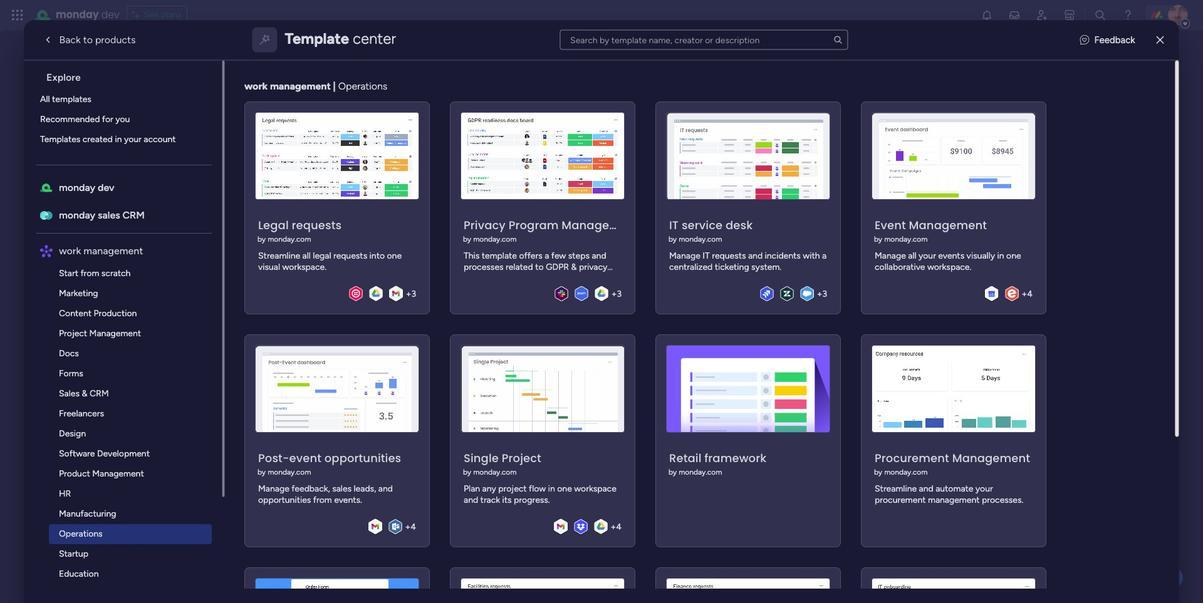Task type: describe. For each thing, give the bounding box(es) containing it.
+ for single project
[[611, 522, 617, 532]]

development
[[97, 448, 150, 459]]

all for requests
[[303, 250, 311, 261]]

monday.com inside the "post-event opportunities by monday.com"
[[268, 468, 312, 477]]

0 vertical spatial monday dev
[[56, 8, 119, 22]]

operations inside work management templates element
[[59, 528, 103, 539]]

it inside it service desk by monday.com
[[670, 217, 679, 233]]

manage for it
[[670, 250, 701, 261]]

crm for monday sales crm
[[123, 209, 145, 221]]

monday.com inside 'retail framework by monday.com'
[[679, 468, 723, 477]]

all for management
[[909, 250, 917, 261]]

few
[[552, 250, 567, 261]]

startup
[[59, 548, 89, 559]]

1 horizontal spatial + 4
[[611, 522, 622, 532]]

james peterson image
[[1168, 5, 1189, 25]]

design
[[59, 428, 86, 439]]

leads,
[[354, 484, 377, 494]]

explore heading
[[37, 60, 222, 89]]

project
[[499, 484, 527, 494]]

workspace. inside streamline all legal requests into one visual workspace.
[[283, 262, 327, 272]]

feedback link
[[1080, 33, 1136, 47]]

see
[[144, 9, 159, 20]]

sales
[[59, 388, 80, 399]]

legal requests by monday.com
[[258, 217, 342, 244]]

procurement
[[875, 450, 950, 466]]

content
[[59, 308, 92, 318]]

one for legal requests
[[387, 250, 402, 261]]

for
[[102, 113, 114, 124]]

all templates
[[40, 93, 92, 104]]

Search by template name, creator or description search field
[[560, 30, 848, 50]]

+ for legal requests
[[406, 288, 412, 299]]

legal
[[313, 250, 332, 261]]

3 for privacy program management
[[617, 288, 622, 299]]

into
[[370, 250, 385, 261]]

crm for sales & crm
[[90, 388, 109, 399]]

monday.com inside 'event management by monday.com'
[[885, 235, 928, 244]]

a inside this template offers a few steps and processes related to gdpr & privacy compliance.
[[545, 250, 550, 261]]

service
[[682, 217, 723, 233]]

+ 4 for event management
[[1022, 288, 1033, 299]]

1 vertical spatial dev
[[98, 181, 115, 193]]

opportunities inside the "post-event opportunities by monday.com"
[[325, 450, 402, 466]]

one for single project
[[558, 484, 572, 494]]

4 for event management
[[1028, 288, 1033, 299]]

related
[[506, 262, 534, 272]]

event
[[290, 450, 322, 466]]

invite members image
[[1036, 9, 1049, 21]]

by inside legal requests by monday.com
[[258, 235, 266, 244]]

hr
[[59, 488, 71, 499]]

work for work management
[[59, 244, 81, 256]]

docs
[[59, 348, 79, 359]]

1 vertical spatial monday dev
[[59, 181, 115, 193]]

& inside this template offers a few steps and processes related to gdpr & privacy compliance.
[[572, 262, 577, 272]]

management for work management | operations
[[270, 80, 331, 92]]

templates
[[52, 93, 92, 104]]

account
[[144, 134, 176, 144]]

by inside privacy program management by monday.com
[[463, 235, 472, 244]]

scratch
[[102, 268, 131, 278]]

+ 3 for privacy program management
[[612, 288, 622, 299]]

recommended
[[40, 113, 100, 124]]

desk
[[726, 217, 753, 233]]

marketing
[[59, 288, 98, 298]]

gdpr
[[546, 262, 570, 272]]

manage it requests and incidents with a centralized ticketing system.
[[670, 250, 827, 272]]

system.
[[752, 262, 782, 272]]

you
[[116, 113, 130, 124]]

product
[[59, 468, 90, 479]]

it inside manage it requests and incidents with a centralized ticketing system.
[[703, 250, 710, 261]]

sales inside manage feedback, sales leads, and opportunities from events.
[[333, 484, 352, 494]]

privacy
[[579, 262, 608, 272]]

forms
[[59, 368, 84, 379]]

automate
[[936, 484, 974, 494]]

steps
[[569, 250, 590, 261]]

project inside work management templates element
[[59, 328, 87, 338]]

collaborative
[[875, 262, 926, 272]]

software development
[[59, 448, 150, 459]]

work management | operations
[[245, 80, 388, 92]]

monday marketplace image
[[1064, 9, 1076, 21]]

visually
[[967, 250, 996, 261]]

plans
[[161, 9, 182, 20]]

streamline for legal
[[259, 250, 301, 261]]

event
[[875, 217, 907, 233]]

event management by monday.com
[[875, 217, 988, 244]]

and inside manage feedback, sales leads, and opportunities from events.
[[379, 484, 393, 494]]

template center
[[285, 29, 396, 47]]

progress.
[[514, 495, 550, 506]]

processes
[[464, 262, 504, 272]]

by inside 'retail framework by monday.com'
[[669, 468, 677, 477]]

single project by monday.com
[[463, 450, 542, 477]]

freelancers
[[59, 408, 104, 419]]

retail framework by monday.com
[[669, 450, 767, 477]]

track
[[481, 495, 501, 506]]

work for work management | operations
[[245, 80, 268, 92]]

by inside 'event management by monday.com'
[[875, 235, 883, 244]]

feedback,
[[292, 484, 330, 494]]

explore
[[47, 71, 81, 83]]

start
[[59, 268, 79, 278]]

products
[[95, 34, 136, 45]]

streamline for procurement
[[875, 484, 917, 494]]

single
[[464, 450, 499, 466]]

+ for privacy program management
[[612, 288, 617, 299]]

3 for it service desk
[[823, 288, 828, 299]]

back to products button
[[32, 27, 146, 52]]

workspace
[[575, 484, 617, 494]]

in inside plan any project flow in one workspace and track its progress.
[[549, 484, 555, 494]]

templates
[[40, 134, 81, 144]]

processes.
[[982, 495, 1024, 506]]

offers
[[520, 250, 543, 261]]

0 vertical spatial dev
[[101, 8, 119, 22]]

monday.com inside the procurement management by monday.com
[[885, 468, 928, 477]]

templates created in your account
[[40, 134, 176, 144]]

procurement
[[875, 495, 926, 506]]

4 for post-event opportunities
[[411, 522, 416, 532]]

management inside privacy program management by monday.com
[[562, 217, 640, 233]]

legal
[[259, 217, 289, 233]]

+ for it service desk
[[817, 288, 823, 299]]

help image
[[1122, 9, 1135, 21]]

post-
[[259, 450, 290, 466]]

post-event opportunities by monday.com
[[258, 450, 402, 477]]

to inside this template offers a few steps and processes related to gdpr & privacy compliance.
[[536, 262, 544, 272]]

|
[[333, 80, 336, 92]]

and inside this template offers a few steps and processes related to gdpr & privacy compliance.
[[592, 250, 607, 261]]

monday.com inside privacy program management by monday.com
[[474, 235, 517, 244]]

see plans button
[[127, 6, 187, 24]]

manage for post-
[[259, 484, 290, 494]]



Task type: vqa. For each thing, say whether or not it's contained in the screenshot.


Task type: locate. For each thing, give the bounding box(es) containing it.
0 horizontal spatial &
[[82, 388, 88, 399]]

from inside work management templates element
[[81, 268, 100, 278]]

template
[[482, 250, 517, 261]]

streamline
[[259, 250, 301, 261], [875, 484, 917, 494]]

opportunities down feedback,
[[259, 495, 311, 506]]

search everything image
[[1094, 9, 1107, 21]]

opportunities inside manage feedback, sales leads, and opportunities from events.
[[259, 495, 311, 506]]

1 horizontal spatial it
[[703, 250, 710, 261]]

0 horizontal spatial + 4
[[406, 522, 416, 532]]

production
[[94, 308, 137, 318]]

one right the visually on the right of the page
[[1007, 250, 1022, 261]]

management for event
[[910, 217, 988, 233]]

project management
[[59, 328, 141, 338]]

0 horizontal spatial 4
[[411, 522, 416, 532]]

monday.com down procurement
[[885, 468, 928, 477]]

from right start
[[81, 268, 100, 278]]

list box
[[29, 60, 225, 604]]

1 vertical spatial monday
[[59, 181, 96, 193]]

0 vertical spatial streamline
[[259, 250, 301, 261]]

1 horizontal spatial + 3
[[612, 288, 622, 299]]

2 horizontal spatial 3
[[823, 288, 828, 299]]

by up this
[[463, 235, 472, 244]]

1 vertical spatial streamline
[[875, 484, 917, 494]]

one inside streamline all legal requests into one visual workspace.
[[387, 250, 402, 261]]

monday up monday sales crm
[[59, 181, 96, 193]]

1 horizontal spatial &
[[572, 262, 577, 272]]

1 workspace. from the left
[[283, 262, 327, 272]]

1 horizontal spatial in
[[549, 484, 555, 494]]

management for project
[[90, 328, 141, 338]]

to right the 'back'
[[83, 34, 93, 45]]

streamline inside streamline all legal requests into one visual workspace.
[[259, 250, 301, 261]]

2 vertical spatial management
[[929, 495, 980, 506]]

3 3 from the left
[[823, 288, 828, 299]]

it left service
[[670, 217, 679, 233]]

1 vertical spatial management
[[84, 244, 143, 256]]

operations
[[339, 80, 388, 92], [59, 528, 103, 539]]

and inside manage it requests and incidents with a centralized ticketing system.
[[749, 250, 763, 261]]

0 horizontal spatial all
[[303, 250, 311, 261]]

1 horizontal spatial 3
[[617, 288, 622, 299]]

one inside the "manage all your events visually in one collaborative workspace."
[[1007, 250, 1022, 261]]

created
[[83, 134, 113, 144]]

your inside the "manage all your events visually in one collaborative workspace."
[[919, 250, 937, 261]]

one
[[387, 250, 402, 261], [1007, 250, 1022, 261], [558, 484, 572, 494]]

manage down post-
[[259, 484, 290, 494]]

monday.com down the legal
[[268, 235, 312, 244]]

0 vertical spatial management
[[270, 80, 331, 92]]

monday.com down the retail
[[679, 468, 723, 477]]

1 vertical spatial opportunities
[[259, 495, 311, 506]]

monday for monday dev
[[59, 181, 96, 193]]

1 horizontal spatial manage
[[670, 250, 701, 261]]

1 horizontal spatial all
[[909, 250, 917, 261]]

from inside manage feedback, sales leads, and opportunities from events.
[[314, 495, 332, 506]]

dev
[[101, 8, 119, 22], [98, 181, 115, 193]]

monday
[[56, 8, 99, 22], [59, 181, 96, 193], [59, 209, 96, 221]]

monday.com inside single project by monday.com
[[474, 468, 517, 477]]

3
[[412, 288, 416, 299], [617, 288, 622, 299], [823, 288, 828, 299]]

0 vertical spatial to
[[83, 34, 93, 45]]

0 vertical spatial operations
[[339, 80, 388, 92]]

manage all your events visually in one collaborative workspace.
[[875, 250, 1022, 272]]

& right sales
[[82, 388, 88, 399]]

monday for monday sales crm
[[59, 209, 96, 221]]

1 vertical spatial from
[[314, 495, 332, 506]]

framework
[[705, 450, 767, 466]]

events.
[[334, 495, 363, 506]]

retail
[[670, 450, 702, 466]]

1 all from the left
[[303, 250, 311, 261]]

0 vertical spatial project
[[59, 328, 87, 338]]

0 horizontal spatial opportunities
[[259, 495, 311, 506]]

2 horizontal spatial manage
[[875, 250, 907, 261]]

to down offers
[[536, 262, 544, 272]]

from down feedback,
[[314, 495, 332, 506]]

crm inside work management templates element
[[90, 388, 109, 399]]

back to products
[[59, 34, 136, 45]]

sales up events.
[[333, 484, 352, 494]]

all left 'legal' at the top
[[303, 250, 311, 261]]

operations right |
[[339, 80, 388, 92]]

3 + 3 from the left
[[817, 288, 828, 299]]

streamline up procurement
[[875, 484, 917, 494]]

management for work management
[[84, 244, 143, 256]]

any
[[483, 484, 497, 494]]

all up collaborative
[[909, 250, 917, 261]]

monday.com inside it service desk by monday.com
[[679, 235, 723, 244]]

one inside plan any project flow in one workspace and track its progress.
[[558, 484, 572, 494]]

requests
[[292, 217, 342, 233], [334, 250, 368, 261], [712, 250, 747, 261]]

software
[[59, 448, 95, 459]]

1 vertical spatial crm
[[90, 388, 109, 399]]

project down "content"
[[59, 328, 87, 338]]

search image
[[833, 35, 843, 45]]

2 vertical spatial monday
[[59, 209, 96, 221]]

explore element
[[37, 89, 222, 149]]

1 + 3 from the left
[[406, 288, 416, 299]]

1 3 from the left
[[412, 288, 416, 299]]

manage inside the "manage all your events visually in one collaborative workspace."
[[875, 250, 907, 261]]

it service desk by monday.com
[[669, 217, 753, 244]]

0 horizontal spatial from
[[81, 268, 100, 278]]

0 vertical spatial from
[[81, 268, 100, 278]]

and
[[592, 250, 607, 261], [749, 250, 763, 261], [379, 484, 393, 494], [920, 484, 934, 494], [464, 495, 479, 506]]

+ 3 for legal requests
[[406, 288, 416, 299]]

dev up products
[[101, 8, 119, 22]]

0 vertical spatial your
[[124, 134, 142, 144]]

2 + 3 from the left
[[612, 288, 622, 299]]

sales up "work management"
[[98, 209, 120, 221]]

management up scratch
[[84, 244, 143, 256]]

1 horizontal spatial your
[[919, 250, 937, 261]]

all inside streamline all legal requests into one visual workspace.
[[303, 250, 311, 261]]

None search field
[[560, 30, 848, 50]]

0 horizontal spatial + 3
[[406, 288, 416, 299]]

and up procurement
[[920, 484, 934, 494]]

0 horizontal spatial it
[[670, 217, 679, 233]]

0 horizontal spatial in
[[115, 134, 122, 144]]

by inside single project by monday.com
[[463, 468, 472, 477]]

0 vertical spatial in
[[115, 134, 122, 144]]

help
[[1150, 572, 1173, 585]]

0 vertical spatial opportunities
[[325, 450, 402, 466]]

0 vertical spatial it
[[670, 217, 679, 233]]

v2 user feedback image
[[1080, 33, 1090, 47]]

monday.com down service
[[679, 235, 723, 244]]

0 horizontal spatial operations
[[59, 528, 103, 539]]

manufacturing
[[59, 508, 117, 519]]

with
[[803, 250, 821, 261]]

0 horizontal spatial manage
[[259, 484, 290, 494]]

product management
[[59, 468, 144, 479]]

management up steps
[[562, 217, 640, 233]]

in down you
[[115, 134, 122, 144]]

in right the visually on the right of the page
[[998, 250, 1005, 261]]

by down post-
[[258, 468, 266, 477]]

in inside the "manage all your events visually in one collaborative workspace."
[[998, 250, 1005, 261]]

monday.com inside legal requests by monday.com
[[268, 235, 312, 244]]

+ 3 for it service desk
[[817, 288, 828, 299]]

your for procurement management
[[976, 484, 994, 494]]

0 vertical spatial sales
[[98, 209, 120, 221]]

requests inside legal requests by monday.com
[[292, 217, 342, 233]]

& inside work management templates element
[[82, 388, 88, 399]]

1 vertical spatial it
[[703, 250, 710, 261]]

0 horizontal spatial to
[[83, 34, 93, 45]]

operations down manufacturing
[[59, 528, 103, 539]]

management inside "streamline and automate your procurement management processes."
[[929, 495, 980, 506]]

one right flow
[[558, 484, 572, 494]]

0 horizontal spatial one
[[387, 250, 402, 261]]

by down event
[[875, 235, 883, 244]]

1 horizontal spatial streamline
[[875, 484, 917, 494]]

sales & crm
[[59, 388, 109, 399]]

0 horizontal spatial workspace.
[[283, 262, 327, 272]]

0 horizontal spatial work
[[59, 244, 81, 256]]

by up procurement
[[875, 468, 883, 477]]

manage for event
[[875, 250, 907, 261]]

0 horizontal spatial sales
[[98, 209, 120, 221]]

requests up 'legal' at the top
[[292, 217, 342, 233]]

2 3 from the left
[[617, 288, 622, 299]]

by inside the procurement management by monday.com
[[875, 468, 883, 477]]

workspace. down events on the top of the page
[[928, 262, 972, 272]]

0 vertical spatial work
[[245, 80, 268, 92]]

0 vertical spatial monday
[[56, 8, 99, 22]]

0 vertical spatial crm
[[123, 209, 145, 221]]

see plans
[[144, 9, 182, 20]]

dev up monday sales crm
[[98, 181, 115, 193]]

a right with
[[823, 250, 827, 261]]

a
[[545, 250, 550, 261], [823, 250, 827, 261]]

feedback
[[1095, 34, 1136, 45]]

list box containing explore
[[29, 60, 225, 604]]

management left |
[[270, 80, 331, 92]]

crm up "work management"
[[123, 209, 145, 221]]

by up the plan
[[463, 468, 472, 477]]

0 horizontal spatial project
[[59, 328, 87, 338]]

manage up centralized
[[670, 250, 701, 261]]

requests inside manage it requests and incidents with a centralized ticketing system.
[[712, 250, 747, 261]]

and up privacy
[[592, 250, 607, 261]]

to
[[83, 34, 93, 45], [536, 262, 544, 272]]

streamline and automate your procurement management processes.
[[875, 484, 1024, 506]]

+ 4 for post-event opportunities
[[406, 522, 416, 532]]

to inside the back to products button
[[83, 34, 93, 45]]

2 horizontal spatial your
[[976, 484, 994, 494]]

close image
[[1157, 35, 1164, 45]]

1 vertical spatial operations
[[59, 528, 103, 539]]

this template offers a few steps and processes related to gdpr & privacy compliance.
[[464, 250, 608, 284]]

management for product
[[93, 468, 144, 479]]

requests left into
[[334, 250, 368, 261]]

it
[[670, 217, 679, 233], [703, 250, 710, 261]]

all inside the "manage all your events visually in one collaborative workspace."
[[909, 250, 917, 261]]

education
[[59, 569, 99, 579]]

2 horizontal spatial in
[[998, 250, 1005, 261]]

2 horizontal spatial + 3
[[817, 288, 828, 299]]

and inside plan any project flow in one workspace and track its progress.
[[464, 495, 479, 506]]

project inside single project by monday.com
[[502, 450, 542, 466]]

work management templates element
[[37, 263, 222, 604]]

1 horizontal spatial one
[[558, 484, 572, 494]]

monday.com up any
[[474, 468, 517, 477]]

by inside it service desk by monday.com
[[669, 235, 677, 244]]

project up the project
[[502, 450, 542, 466]]

events
[[939, 250, 965, 261]]

opportunities up leads,
[[325, 450, 402, 466]]

0 horizontal spatial crm
[[90, 388, 109, 399]]

compliance.
[[464, 273, 511, 284]]

in right flow
[[549, 484, 555, 494]]

1 vertical spatial work
[[59, 244, 81, 256]]

1 horizontal spatial management
[[270, 80, 331, 92]]

plan any project flow in one workspace and track its progress.
[[464, 484, 617, 506]]

streamline all legal requests into one visual workspace.
[[259, 250, 402, 272]]

0 horizontal spatial streamline
[[259, 250, 301, 261]]

template
[[285, 29, 349, 47]]

monday.com down post-
[[268, 468, 312, 477]]

1 vertical spatial to
[[536, 262, 544, 272]]

3 for legal requests
[[412, 288, 416, 299]]

& down steps
[[572, 262, 577, 272]]

2 horizontal spatial + 4
[[1022, 288, 1033, 299]]

2 vertical spatial in
[[549, 484, 555, 494]]

management inside 'event management by monday.com'
[[910, 217, 988, 233]]

and down the plan
[[464, 495, 479, 506]]

your inside explore element
[[124, 134, 142, 144]]

0 horizontal spatial your
[[124, 134, 142, 144]]

your up processes.
[[976, 484, 994, 494]]

content production
[[59, 308, 137, 318]]

monday dev
[[56, 8, 119, 22], [59, 181, 115, 193]]

requests inside streamline all legal requests into one visual workspace.
[[334, 250, 368, 261]]

center
[[353, 29, 396, 47]]

1 vertical spatial project
[[502, 450, 542, 466]]

update feed image
[[1009, 9, 1021, 21]]

management down the development on the left of the page
[[93, 468, 144, 479]]

visual
[[259, 262, 281, 272]]

manage feedback, sales leads, and opportunities from events.
[[259, 484, 393, 506]]

0 vertical spatial &
[[572, 262, 577, 272]]

manage inside manage it requests and incidents with a centralized ticketing system.
[[670, 250, 701, 261]]

1 vertical spatial sales
[[333, 484, 352, 494]]

+ 3
[[406, 288, 416, 299], [612, 288, 622, 299], [817, 288, 828, 299]]

select product image
[[11, 9, 24, 21]]

management for procurement
[[953, 450, 1031, 466]]

1 horizontal spatial sales
[[333, 484, 352, 494]]

1 horizontal spatial operations
[[339, 80, 388, 92]]

streamline up the visual
[[259, 250, 301, 261]]

manage inside manage feedback, sales leads, and opportunities from events.
[[259, 484, 290, 494]]

management down production
[[90, 328, 141, 338]]

help button
[[1140, 568, 1183, 589]]

flow
[[529, 484, 546, 494]]

monday.com up template
[[474, 235, 517, 244]]

1 horizontal spatial opportunities
[[325, 450, 402, 466]]

by inside the "post-event opportunities by monday.com"
[[258, 468, 266, 477]]

1 vertical spatial in
[[998, 250, 1005, 261]]

centralized
[[670, 262, 713, 272]]

1 horizontal spatial 4
[[617, 522, 622, 532]]

and inside "streamline and automate your procurement management processes."
[[920, 484, 934, 494]]

a inside manage it requests and incidents with a centralized ticketing system.
[[823, 250, 827, 261]]

your for all templates
[[124, 134, 142, 144]]

monday.com
[[268, 235, 312, 244], [474, 235, 517, 244], [679, 235, 723, 244], [885, 235, 928, 244], [268, 468, 312, 477], [474, 468, 517, 477], [679, 468, 723, 477], [885, 468, 928, 477]]

2 horizontal spatial one
[[1007, 250, 1022, 261]]

monday dev up monday sales crm
[[59, 181, 115, 193]]

management up events on the top of the page
[[910, 217, 988, 233]]

this
[[464, 250, 480, 261]]

work management
[[59, 244, 143, 256]]

opportunities
[[325, 450, 402, 466], [259, 495, 311, 506]]

monday.com down event
[[885, 235, 928, 244]]

in
[[115, 134, 122, 144], [998, 250, 1005, 261], [549, 484, 555, 494]]

monday up "work management"
[[59, 209, 96, 221]]

a left few
[[545, 250, 550, 261]]

2 workspace. from the left
[[928, 262, 972, 272]]

project
[[59, 328, 87, 338], [502, 450, 542, 466]]

crm up freelancers
[[90, 388, 109, 399]]

notifications image
[[981, 9, 994, 21]]

management down automate
[[929, 495, 980, 506]]

by down the legal
[[258, 235, 266, 244]]

sales inside list box
[[98, 209, 120, 221]]

1 horizontal spatial a
[[823, 250, 827, 261]]

2 all from the left
[[909, 250, 917, 261]]

0 horizontal spatial management
[[84, 244, 143, 256]]

requests up ticketing
[[712, 250, 747, 261]]

program
[[509, 217, 559, 233]]

start from scratch
[[59, 268, 131, 278]]

it up centralized
[[703, 250, 710, 261]]

1 vertical spatial your
[[919, 250, 937, 261]]

1 horizontal spatial from
[[314, 495, 332, 506]]

recommended for you
[[40, 113, 130, 124]]

from
[[81, 268, 100, 278], [314, 495, 332, 506]]

1 horizontal spatial project
[[502, 450, 542, 466]]

0 horizontal spatial a
[[545, 250, 550, 261]]

streamline inside "streamline and automate your procurement management processes."
[[875, 484, 917, 494]]

1 vertical spatial &
[[82, 388, 88, 399]]

0 horizontal spatial 3
[[412, 288, 416, 299]]

2 vertical spatial your
[[976, 484, 994, 494]]

workspace. down 'legal' at the top
[[283, 262, 327, 272]]

and up system.
[[749, 250, 763, 261]]

and right leads,
[[379, 484, 393, 494]]

one right into
[[387, 250, 402, 261]]

management up processes.
[[953, 450, 1031, 466]]

crm
[[123, 209, 145, 221], [90, 388, 109, 399]]

by down the retail
[[669, 468, 677, 477]]

incidents
[[765, 250, 801, 261]]

management inside the procurement management by monday.com
[[953, 450, 1031, 466]]

your down you
[[124, 134, 142, 144]]

2 horizontal spatial 4
[[1028, 288, 1033, 299]]

sales
[[98, 209, 120, 221], [333, 484, 352, 494]]

workspace. inside the "manage all your events visually in one collaborative workspace."
[[928, 262, 972, 272]]

your inside "streamline and automate your procurement management processes."
[[976, 484, 994, 494]]

2 a from the left
[[823, 250, 827, 261]]

in inside explore element
[[115, 134, 122, 144]]

manage up collaborative
[[875, 250, 907, 261]]

1 a from the left
[[545, 250, 550, 261]]

back
[[59, 34, 81, 45]]

ticketing
[[715, 262, 750, 272]]

monday dev up the back to products button
[[56, 8, 119, 22]]

1 horizontal spatial work
[[245, 80, 268, 92]]

privacy program management by monday.com
[[463, 217, 640, 244]]

1 horizontal spatial to
[[536, 262, 544, 272]]

your left events on the top of the page
[[919, 250, 937, 261]]

its
[[503, 495, 512, 506]]

1 horizontal spatial crm
[[123, 209, 145, 221]]

by up centralized
[[669, 235, 677, 244]]

management
[[270, 80, 331, 92], [84, 244, 143, 256], [929, 495, 980, 506]]

manage
[[670, 250, 701, 261], [875, 250, 907, 261], [259, 484, 290, 494]]

monday up the 'back'
[[56, 8, 99, 22]]

+ 4
[[1022, 288, 1033, 299], [406, 522, 416, 532], [611, 522, 622, 532]]

1 horizontal spatial workspace.
[[928, 262, 972, 272]]

2 horizontal spatial management
[[929, 495, 980, 506]]



